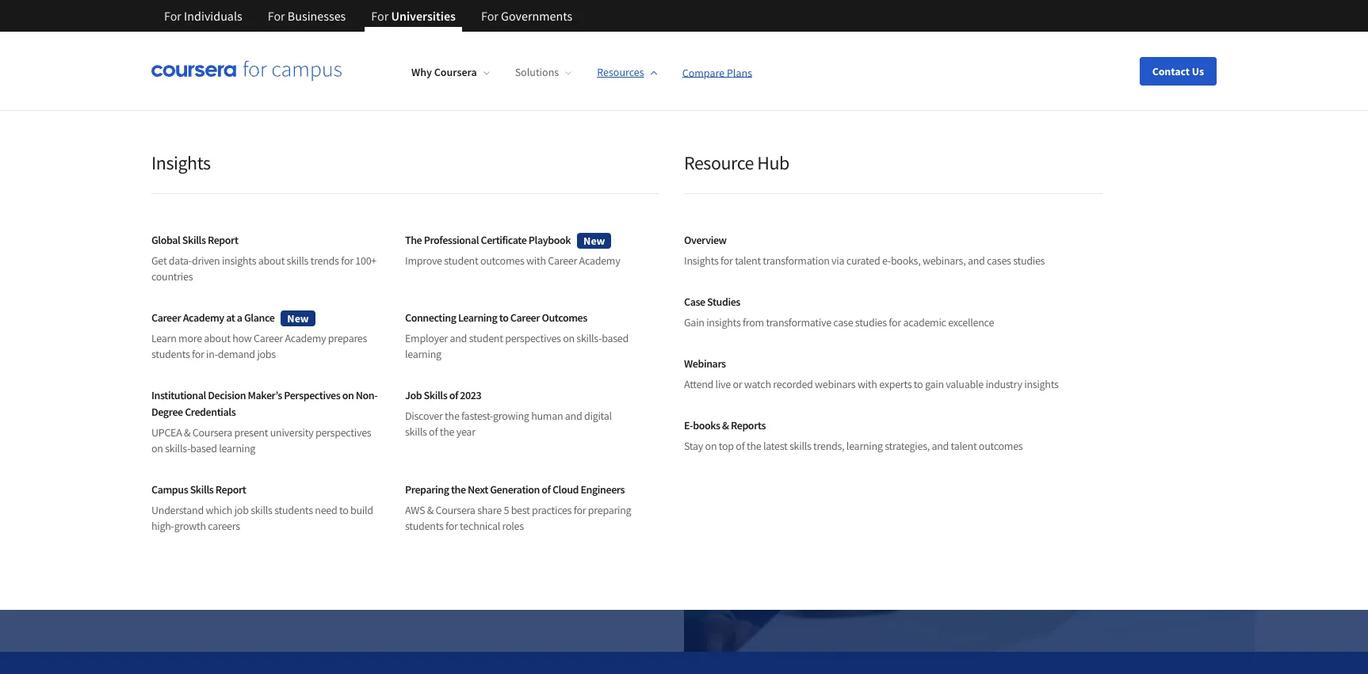 Task type: vqa. For each thing, say whether or not it's contained in the screenshot.


Task type: locate. For each thing, give the bounding box(es) containing it.
1 horizontal spatial outcomes
[[979, 439, 1023, 454]]

curated
[[847, 254, 881, 268]]

employer
[[405, 331, 448, 346]]

coursera inside preparing the next generation of cloud engineers aws & coursera share 5 best practices for preparing students for technical roles
[[436, 504, 475, 518]]

case studies gain insights from transformative case studies for academic excellence
[[684, 295, 994, 330]]

0 horizontal spatial demand
[[218, 347, 255, 362]]

1 horizontal spatial about
[[258, 254, 285, 268]]

the down reports
[[747, 439, 762, 454]]

in- right edge
[[498, 353, 512, 369]]

2 horizontal spatial academy
[[579, 254, 620, 268]]

contact for contact us
[[1153, 64, 1190, 78]]

1 horizontal spatial based
[[602, 331, 629, 346]]

case
[[684, 295, 706, 309]]

create
[[273, 407, 305, 423]]

based up needs
[[602, 331, 629, 346]]

skills up driven
[[182, 233, 206, 247]]

skills right job
[[424, 389, 447, 403]]

growing
[[493, 409, 529, 423]]

0 horizontal spatial skills-
[[165, 442, 190, 456]]

2 vertical spatial insights
[[1025, 377, 1059, 392]]

academy up the 'outcomes'
[[579, 254, 620, 268]]

1 horizontal spatial talent
[[951, 439, 977, 454]]

skills down discover at the bottom
[[405, 425, 427, 439]]

based
[[602, 331, 629, 346], [190, 442, 217, 456]]

skills inside global skills report get data-driven insights about skills trends for 100+ countries
[[182, 233, 206, 247]]

based down enable
[[190, 442, 217, 456]]

skills inside job skills of 2023 discover the fastest-growing human and digital skills of the year
[[405, 425, 427, 439]]

valuable
[[946, 377, 984, 392]]

talent
[[735, 254, 761, 268], [951, 439, 977, 454]]

that
[[531, 284, 562, 308]]

online
[[414, 284, 462, 308]]

assessments,
[[353, 407, 421, 423]]

easily up career academy at a glance
[[164, 284, 208, 308]]

1 horizontal spatial insights
[[684, 254, 719, 268]]

talent right strategies,
[[951, 439, 977, 454]]

preparing
[[588, 504, 631, 518]]

1 for from the left
[[164, 8, 182, 24]]

curriculum.
[[334, 312, 422, 337]]

2 vertical spatial skills
[[190, 483, 214, 497]]

students inside campus skills report understand which job skills students need to build high-growth careers
[[275, 504, 313, 518]]

for left 100+
[[341, 254, 353, 268]]

build
[[351, 504, 373, 518]]

new right playbook
[[584, 234, 605, 248]]

0 horizontal spatial your
[[186, 534, 210, 550]]

0 horizontal spatial talent
[[735, 254, 761, 268]]

roles
[[502, 519, 524, 534]]

0 vertical spatial contact
[[1153, 64, 1190, 78]]

and inside job skills of 2023 discover the fastest-growing human and digital skills of the year
[[565, 409, 582, 423]]

insights inside global skills report get data-driven insights about skills trends for 100+ countries
[[222, 254, 256, 268]]

for left universities
[[371, 8, 389, 24]]

insights right driven
[[222, 254, 256, 268]]

0 horizontal spatial about
[[204, 331, 230, 346]]

& inside institutional decision maker's perspectives on non- degree credentials upcea & coursera present university perspectives on skills-based learning
[[184, 426, 191, 440]]

report up job
[[215, 483, 246, 497]]

based inside connecting learning to career outcomes employer and student perspectives on skills-based learning
[[602, 331, 629, 346]]

1 vertical spatial insights
[[707, 316, 741, 330]]

webinars attend live or watch recorded webinars with experts to gain valuable industry insights
[[684, 357, 1059, 392]]

for inside global skills report get data-driven insights about skills trends for 100+ countries
[[341, 254, 353, 268]]

1 horizontal spatial academy
[[285, 331, 326, 346]]

skills inside e-books & reports stay on top of the latest skills trends, learning strategies, and talent outcomes
[[790, 439, 812, 454]]

skills right job
[[251, 504, 273, 518]]

1 horizontal spatial skills-
[[577, 331, 602, 346]]

skills- down upcea
[[165, 442, 190, 456]]

about up the manage,
[[258, 254, 285, 268]]

insights up global at left top
[[151, 151, 211, 175]]

1 horizontal spatial in-
[[498, 353, 512, 369]]

0 horizontal spatial insights
[[222, 254, 256, 268]]

skills- up content
[[577, 331, 602, 346]]

for down more
[[192, 347, 204, 362]]

100+
[[355, 254, 377, 268]]

webinars
[[815, 377, 856, 392]]

for left businesses
[[268, 8, 285, 24]]

1 vertical spatial contact
[[190, 486, 233, 502]]

student
[[444, 254, 478, 268], [469, 331, 503, 346], [496, 380, 535, 396]]

students down 'aws'
[[405, 519, 444, 534]]

& right upcea
[[184, 426, 191, 440]]

demand up support
[[512, 353, 555, 369]]

1 vertical spatial based
[[190, 442, 217, 456]]

students left "need"
[[275, 504, 313, 518]]

easily inside easily deliver, manage, and grow online learning that complements existing curriculum.
[[164, 284, 208, 308]]

skills inside campus skills report understand which job skills students need to build high-growth careers
[[190, 483, 214, 497]]

practices
[[532, 504, 572, 518]]

& right books on the bottom right of page
[[722, 419, 729, 433]]

contact inside button
[[1153, 64, 1190, 78]]

skills left trends at the top of page
[[287, 254, 309, 268]]

0 horizontal spatial &
[[184, 426, 191, 440]]

0 horizontal spatial based
[[190, 442, 217, 456]]

skills for data-
[[182, 233, 206, 247]]

1 vertical spatial skills-
[[165, 442, 190, 456]]

0 vertical spatial coursera
[[434, 65, 477, 79]]

perspectives down the 'outcomes'
[[505, 331, 561, 346]]

2 for from the left
[[268, 8, 285, 24]]

for left academic at the right of page
[[889, 316, 902, 330]]

on down upcea
[[151, 442, 163, 456]]

report for driven
[[208, 233, 238, 247]]

transformative
[[766, 316, 832, 330]]

1 vertical spatial insights
[[684, 254, 719, 268]]

2 horizontal spatial insights
[[1025, 377, 1059, 392]]

0 vertical spatial report
[[208, 233, 238, 247]]

us
[[1192, 64, 1204, 78]]

0 vertical spatial skills
[[182, 233, 206, 247]]

skills for which
[[190, 483, 214, 497]]

your down growth
[[186, 534, 210, 550]]

cases
[[987, 254, 1012, 268]]

skills up which on the bottom
[[190, 483, 214, 497]]

and up "curriculum."
[[339, 284, 369, 308]]

new for the professional certificate playbook
[[584, 234, 605, 248]]

1 vertical spatial academy
[[183, 311, 224, 325]]

0 vertical spatial about
[[258, 254, 285, 268]]

0 vertical spatial new
[[584, 234, 605, 248]]

students down learn at the left of page
[[151, 347, 190, 362]]

learning up professional
[[349, 155, 517, 219]]

of left cloud
[[542, 483, 551, 497]]

coursera right the why
[[434, 65, 477, 79]]

gain
[[925, 377, 944, 392]]

see
[[164, 534, 184, 550]]

faculty
[[224, 407, 258, 423]]

academy for playbook
[[579, 254, 620, 268]]

1 horizontal spatial contact
[[1153, 64, 1190, 78]]

0 vertical spatial perspectives
[[505, 331, 561, 346]]

perspectives down projects,
[[316, 426, 371, 440]]

& right 'aws'
[[427, 504, 434, 518]]

learning inside the enhance learning experiences
[[349, 155, 517, 219]]

skills inside global skills report get data-driven insights about skills trends for 100+ countries
[[287, 254, 309, 268]]

outcomes
[[542, 311, 588, 325]]

1 vertical spatial talent
[[951, 439, 977, 454]]

gain
[[684, 316, 705, 330]]

or
[[733, 377, 742, 392]]

career down that
[[511, 311, 540, 325]]

academy inside learn more about how career academy prepares students for in-demand jobs
[[285, 331, 326, 346]]

studies right 'case'
[[855, 316, 887, 330]]

1 horizontal spatial studies
[[1014, 254, 1045, 268]]

1 horizontal spatial your
[[291, 380, 314, 396]]

0 vertical spatial insights
[[151, 151, 211, 175]]

universities
[[391, 8, 456, 24]]

0 vertical spatial academy
[[579, 254, 620, 268]]

0 vertical spatial students
[[151, 347, 190, 362]]

support
[[538, 380, 578, 396]]

skills for discover
[[424, 389, 447, 403]]

learning inside e-books & reports stay on top of the latest skills trends, learning strategies, and talent outcomes
[[847, 439, 883, 454]]

the up year
[[445, 409, 460, 423]]

for inside case studies gain insights from transformative case studies for academic excellence
[[889, 316, 902, 330]]

for
[[164, 8, 182, 24], [268, 8, 285, 24], [371, 8, 389, 24], [481, 8, 499, 24]]

learn
[[151, 331, 176, 346]]

1 vertical spatial student
[[469, 331, 503, 346]]

1 vertical spatial about
[[204, 331, 230, 346]]

resource hub
[[684, 151, 790, 175]]

non-
[[356, 389, 378, 403]]

skills inside job skills of 2023 discover the fastest-growing human and digital skills of the year
[[424, 389, 447, 403]]

options,
[[213, 534, 256, 550]]

on left top
[[705, 439, 717, 454]]

1 horizontal spatial students
[[275, 504, 313, 518]]

to inside campus skills report understand which job skills students need to build high-growth careers
[[339, 504, 349, 518]]

and left digital
[[565, 409, 582, 423]]

2 horizontal spatial students
[[405, 519, 444, 534]]

for left governments
[[481, 8, 499, 24]]

outcomes
[[480, 254, 525, 268], [979, 439, 1023, 454]]

insights right "industry"
[[1025, 377, 1059, 392]]

report inside global skills report get data-driven insights about skills trends for 100+ countries
[[208, 233, 238, 247]]

your left lms
[[291, 380, 314, 396]]

student down professional
[[444, 254, 478, 268]]

learning inside institutional decision maker's perspectives on non- degree credentials upcea & coursera present university perspectives on skills-based learning
[[219, 442, 255, 456]]

for left individuals
[[164, 8, 182, 24]]

for for governments
[[481, 8, 499, 24]]

contact left us
[[1153, 64, 1190, 78]]

and
[[968, 254, 985, 268], [339, 284, 369, 308], [450, 331, 467, 346], [476, 353, 496, 369], [474, 380, 494, 396], [423, 407, 443, 423], [565, 409, 582, 423], [932, 439, 949, 454]]

2023
[[460, 389, 482, 403]]

recorded
[[773, 377, 813, 392]]

0 vertical spatial talent
[[735, 254, 761, 268]]

supplement current program offerings with cutting-edge and in-demand content
[[186, 353, 596, 369]]

resource
[[684, 151, 754, 175]]

deliver,
[[211, 284, 266, 308]]

and up edge
[[450, 331, 467, 346]]

learning
[[349, 155, 517, 219], [465, 284, 528, 308], [405, 347, 442, 362], [847, 439, 883, 454], [219, 442, 255, 456]]

easily
[[164, 284, 208, 308], [186, 380, 216, 396]]

students inside learn more about how career academy prepares students for in-demand jobs
[[151, 347, 190, 362]]

1 vertical spatial students
[[275, 504, 313, 518]]

and right strategies,
[[932, 439, 949, 454]]

1 horizontal spatial insights
[[707, 316, 741, 330]]

enhance
[[164, 155, 340, 219]]

0 horizontal spatial academy
[[183, 311, 224, 325]]

the left year
[[440, 425, 455, 439]]

aws
[[405, 504, 425, 518]]

1 vertical spatial report
[[215, 483, 246, 497]]

manage,
[[270, 284, 336, 308]]

easily up credentials
[[186, 380, 216, 396]]

to right lms
[[340, 380, 350, 396]]

1 vertical spatial skills
[[424, 389, 447, 403]]

and inside connecting learning to career outcomes employer and student perspectives on skills-based learning
[[450, 331, 467, 346]]

1 horizontal spatial new
[[584, 234, 605, 248]]

0 horizontal spatial students
[[151, 347, 190, 362]]

0 vertical spatial studies
[[1014, 254, 1045, 268]]

skills-
[[577, 331, 602, 346], [165, 442, 190, 456]]

insights
[[222, 254, 256, 268], [707, 316, 741, 330], [1025, 377, 1059, 392]]

for down overview
[[721, 254, 733, 268]]

and inside overview insights for talent transformation via curated e-books, webinars, and cases studies
[[968, 254, 985, 268]]

top
[[719, 439, 734, 454]]

outcomes inside e-books & reports stay on top of the latest skills trends, learning strategies, and talent outcomes
[[979, 439, 1023, 454]]

to right learning
[[499, 311, 509, 325]]

0 vertical spatial outcomes
[[480, 254, 525, 268]]

report up driven
[[208, 233, 238, 247]]

3 for from the left
[[371, 8, 389, 24]]

1 vertical spatial coursera
[[193, 426, 232, 440]]

1 vertical spatial easily
[[186, 380, 216, 396]]

1 vertical spatial new
[[287, 311, 309, 326]]

0 horizontal spatial outcomes
[[480, 254, 525, 268]]

demand down how
[[218, 347, 255, 362]]

perspectives inside connecting learning to career outcomes employer and student perspectives on skills-based learning
[[505, 331, 561, 346]]

new down the manage,
[[287, 311, 309, 326]]

with left the experts on the right bottom of the page
[[858, 377, 878, 392]]

how
[[232, 331, 252, 346]]

0 vertical spatial easily
[[164, 284, 208, 308]]

insights down overview
[[684, 254, 719, 268]]

learning up learning
[[465, 284, 528, 308]]

us
[[235, 486, 248, 502]]

students inside preparing the next generation of cloud engineers aws & coursera share 5 best practices for preparing students for technical roles
[[405, 519, 444, 534]]

talent inside overview insights for talent transformation via curated e-books, webinars, and cases studies
[[735, 254, 761, 268]]

learning right trends,
[[847, 439, 883, 454]]

1 vertical spatial outcomes
[[979, 439, 1023, 454]]

skills
[[287, 254, 309, 268], [405, 425, 427, 439], [790, 439, 812, 454], [251, 504, 273, 518]]

webinars,
[[923, 254, 966, 268]]

2 vertical spatial students
[[405, 519, 444, 534]]

learning down employer
[[405, 347, 442, 362]]

studies inside overview insights for talent transformation via curated e-books, webinars, and cases studies
[[1014, 254, 1045, 268]]

talent up studies
[[735, 254, 761, 268]]

0 horizontal spatial studies
[[855, 316, 887, 330]]

perspectives inside institutional decision maker's perspectives on non- degree credentials upcea & coursera present university perspectives on skills-based learning
[[316, 426, 371, 440]]

for for universities
[[371, 8, 389, 24]]

fastest-
[[462, 409, 493, 423]]

studies right cases
[[1014, 254, 1045, 268]]

academy up the program
[[285, 331, 326, 346]]

technical
[[460, 519, 500, 534]]

to left gain
[[914, 377, 923, 392]]

contact us button
[[1140, 57, 1217, 85]]

0 vertical spatial skills-
[[577, 331, 602, 346]]

about down career academy at a glance
[[204, 331, 230, 346]]

0 vertical spatial based
[[602, 331, 629, 346]]

the
[[405, 233, 422, 247]]

0 horizontal spatial new
[[287, 311, 309, 326]]

about inside global skills report get data-driven insights about skills trends for 100+ countries
[[258, 254, 285, 268]]

4 for from the left
[[481, 8, 499, 24]]

outcomes down "industry"
[[979, 439, 1023, 454]]

insights down studies
[[707, 316, 741, 330]]

on inside connecting learning to career outcomes employer and student perspectives on skills-based learning
[[563, 331, 575, 346]]

and left cases
[[968, 254, 985, 268]]

of right top
[[736, 439, 745, 454]]

learning down present
[[219, 442, 255, 456]]

0 horizontal spatial contact
[[190, 486, 233, 502]]

0 horizontal spatial in-
[[206, 347, 218, 362]]

2 vertical spatial coursera
[[436, 504, 475, 518]]

professional
[[424, 233, 479, 247]]

solutions link
[[515, 65, 572, 79]]

1 vertical spatial perspectives
[[316, 426, 371, 440]]

see your options,
[[164, 534, 259, 550]]

program
[[291, 353, 335, 369]]

the left next
[[451, 483, 466, 497]]

to right "need"
[[339, 504, 349, 518]]

coursera down enable
[[193, 426, 232, 440]]

the inside preparing the next generation of cloud engineers aws & coursera share 5 best practices for preparing students for technical roles
[[451, 483, 466, 497]]

your
[[291, 380, 314, 396], [186, 534, 210, 550]]

the
[[445, 409, 460, 423], [440, 425, 455, 439], [747, 439, 762, 454], [451, 483, 466, 497]]

connecting learning to career outcomes employer and student perspectives on skills-based learning
[[405, 311, 629, 362]]

learning inside connecting learning to career outcomes employer and student perspectives on skills-based learning
[[405, 347, 442, 362]]

academy up more
[[183, 311, 224, 325]]

best
[[511, 504, 530, 518]]

coursera up technical
[[436, 504, 475, 518]]

2 vertical spatial academy
[[285, 331, 326, 346]]

more
[[178, 331, 202, 346]]

hub
[[758, 151, 790, 175]]

0 horizontal spatial perspectives
[[316, 426, 371, 440]]

for inside overview insights for talent transformation via curated e-books, webinars, and cases studies
[[721, 254, 733, 268]]

student up growing
[[496, 380, 535, 396]]

campus
[[151, 483, 188, 497]]

why
[[412, 65, 432, 79]]

contact up which on the bottom
[[190, 486, 233, 502]]

for inside learn more about how career academy prepares students for in-demand jobs
[[192, 347, 204, 362]]

1 horizontal spatial &
[[427, 504, 434, 518]]

2 horizontal spatial &
[[722, 419, 729, 433]]

0 vertical spatial insights
[[222, 254, 256, 268]]

1 vertical spatial studies
[[855, 316, 887, 330]]

in- down complements
[[206, 347, 218, 362]]

for for individuals
[[164, 8, 182, 24]]

report inside campus skills report understand which job skills students need to build high-growth careers
[[215, 483, 246, 497]]

skills right latest
[[790, 439, 812, 454]]

insights
[[151, 151, 211, 175], [684, 254, 719, 268]]

1 horizontal spatial perspectives
[[505, 331, 561, 346]]

tailored
[[487, 407, 526, 423]]



Task type: describe. For each thing, give the bounding box(es) containing it.
& inside e-books & reports stay on top of the latest skills trends, learning strategies, and talent outcomes
[[722, 419, 729, 433]]

lms
[[316, 380, 338, 396]]

for for businesses
[[268, 8, 285, 24]]

for businesses
[[268, 8, 346, 24]]

improve student outcomes with career academy
[[405, 254, 620, 268]]

academic
[[903, 316, 947, 330]]

of down discover at the bottom
[[429, 425, 438, 439]]

grow
[[372, 284, 411, 308]]

plans
[[727, 65, 753, 79]]

on inside e-books & reports stay on top of the latest skills trends, learning strategies, and talent outcomes
[[705, 439, 717, 454]]

university
[[270, 426, 314, 440]]

governments
[[501, 8, 573, 24]]

learn more about how career academy prepares students for in-demand jobs
[[151, 331, 367, 362]]

global
[[151, 233, 180, 247]]

academy for a
[[285, 331, 326, 346]]

skills inside campus skills report understand which job skills students need to build high-growth careers
[[251, 504, 273, 518]]

to inside connecting learning to career outcomes employer and student perspectives on skills-based learning
[[499, 311, 509, 325]]

to inside the webinars attend live or watch recorded webinars with experts to gain valuable industry insights
[[914, 377, 923, 392]]

understand
[[151, 504, 204, 518]]

teaching,
[[381, 380, 428, 396]]

contact for contact us
[[190, 486, 233, 502]]

insights inside overview insights for talent transformation via curated e-books, webinars, and cases studies
[[684, 254, 719, 268]]

career up learn at the left of page
[[151, 311, 181, 325]]

report for job
[[215, 483, 246, 497]]

& inside preparing the next generation of cloud engineers aws & coursera share 5 best practices for preparing students for technical roles
[[427, 504, 434, 518]]

coursera inside institutional decision maker's perspectives on non- degree credentials upcea & coursera present university perspectives on skills-based learning
[[193, 426, 232, 440]]

and up fastest-
[[474, 380, 494, 396]]

about inside learn more about how career academy prepares students for in-demand jobs
[[204, 331, 230, 346]]

which
[[206, 504, 232, 518]]

perspectives
[[284, 389, 340, 403]]

on left non-
[[342, 389, 354, 403]]

skills- inside connecting learning to career outcomes employer and student perspectives on skills-based learning
[[577, 331, 602, 346]]

based inside institutional decision maker's perspectives on non- degree credentials upcea & coursera present university perspectives on skills-based learning
[[190, 442, 217, 456]]

year
[[456, 425, 476, 439]]

1 horizontal spatial demand
[[512, 353, 555, 369]]

compare plans
[[682, 65, 753, 79]]

degree
[[151, 405, 183, 419]]

cutting-
[[410, 353, 449, 369]]

1 vertical spatial your
[[186, 534, 210, 550]]

students for for
[[151, 347, 190, 362]]

with inside the webinars attend live or watch recorded webinars with experts to gain valuable industry insights
[[858, 377, 878, 392]]

for universities
[[371, 8, 456, 24]]

e-
[[883, 254, 891, 268]]

webinars
[[684, 357, 726, 371]]

and right edge
[[476, 353, 496, 369]]

with down current
[[266, 380, 288, 396]]

next
[[468, 483, 488, 497]]

2 vertical spatial student
[[496, 380, 535, 396]]

stay
[[684, 439, 703, 454]]

to left learner
[[529, 407, 539, 423]]

demand inside learn more about how career academy prepares students for in-demand jobs
[[218, 347, 255, 362]]

overview insights for talent transformation via curated e-books, webinars, and cases studies
[[684, 233, 1045, 268]]

complements
[[164, 312, 269, 337]]

skills- inside institutional decision maker's perspectives on non- degree credentials upcea & coursera present university perspectives on skills-based learning
[[165, 442, 190, 456]]

edge
[[449, 353, 474, 369]]

industry
[[986, 377, 1023, 392]]

books,
[[891, 254, 921, 268]]

job
[[234, 504, 249, 518]]

studies inside case studies gain insights from transformative case studies for academic excellence
[[855, 316, 887, 330]]

to down maker's
[[261, 407, 271, 423]]

why coursera link
[[412, 65, 490, 79]]

e-books & reports stay on top of the latest skills trends, learning strategies, and talent outcomes
[[684, 419, 1023, 454]]

for down cloud
[[574, 504, 586, 518]]

and left courses
[[423, 407, 443, 423]]

latest
[[764, 439, 788, 454]]

attend
[[684, 377, 714, 392]]

improve
[[405, 254, 442, 268]]

reports
[[731, 419, 766, 433]]

experts
[[879, 377, 912, 392]]

solutions
[[515, 65, 559, 79]]

talent inside e-books & reports stay on top of the latest skills trends, learning strategies, and talent outcomes
[[951, 439, 977, 454]]

in- inside learn more about how career academy prepares students for in-demand jobs
[[206, 347, 218, 362]]

glance
[[244, 311, 275, 325]]

driven
[[192, 254, 220, 268]]

learning inside easily deliver, manage, and grow online learning that complements existing curriculum.
[[465, 284, 528, 308]]

connecting
[[405, 311, 456, 325]]

transformation
[[763, 254, 830, 268]]

students for need
[[275, 504, 313, 518]]

a
[[237, 311, 242, 325]]

of left 2023
[[449, 389, 458, 403]]

of inside preparing the next generation of cloud engineers aws & coursera share 5 best practices for preparing students for technical roles
[[542, 483, 551, 497]]

institutional
[[151, 389, 206, 403]]

with up "teaching,"
[[385, 353, 407, 369]]

playbook
[[529, 233, 571, 247]]

watch
[[744, 377, 771, 392]]

career inside connecting learning to career outcomes employer and student perspectives on skills-based learning
[[511, 311, 540, 325]]

insights inside case studies gain insights from transformative case studies for academic excellence
[[707, 316, 741, 330]]

enhance learning experiences
[[164, 155, 517, 270]]

career down playbook
[[548, 254, 577, 268]]

contact us
[[190, 486, 248, 502]]

scale
[[353, 380, 379, 396]]

enable faculty to create projects, assessments, and courses tailored to learner needs
[[186, 407, 611, 423]]

supplement
[[186, 353, 249, 369]]

e-
[[684, 419, 693, 433]]

0 vertical spatial your
[[291, 380, 314, 396]]

learner
[[542, 407, 578, 423]]

0 vertical spatial student
[[444, 254, 478, 268]]

resources
[[597, 65, 644, 79]]

easily for easily integrate with your lms to scale teaching, grading, and student support
[[186, 380, 216, 396]]

for left technical
[[446, 519, 458, 534]]

current
[[252, 353, 289, 369]]

contact us link
[[164, 475, 273, 513]]

jobs
[[257, 347, 276, 362]]

cloud
[[553, 483, 579, 497]]

banner navigation
[[151, 0, 585, 32]]

trends
[[311, 254, 339, 268]]

learning
[[458, 311, 497, 325]]

enable
[[186, 407, 222, 423]]

of inside e-books & reports stay on top of the latest skills trends, learning strategies, and talent outcomes
[[736, 439, 745, 454]]

experiences
[[164, 206, 407, 270]]

excellence
[[949, 316, 994, 330]]

case
[[834, 316, 853, 330]]

career inside learn more about how career academy prepares students for in-demand jobs
[[254, 331, 283, 346]]

resources link
[[597, 65, 657, 79]]

projects,
[[307, 407, 351, 423]]

for governments
[[481, 8, 573, 24]]

and inside e-books & reports stay on top of the latest skills trends, learning strategies, and talent outcomes
[[932, 439, 949, 454]]

easily for easily deliver, manage, and grow online learning that complements existing curriculum.
[[164, 284, 208, 308]]

the inside e-books & reports stay on top of the latest skills trends, learning strategies, and talent outcomes
[[747, 439, 762, 454]]

why coursera
[[412, 65, 477, 79]]

new for career academy at a glance
[[287, 311, 309, 326]]

get
[[151, 254, 167, 268]]

coursera for campus image
[[151, 60, 342, 82]]

integrate
[[218, 380, 263, 396]]

student inside connecting learning to career outcomes employer and student perspectives on skills-based learning
[[469, 331, 503, 346]]

existing
[[272, 312, 331, 337]]

present
[[234, 426, 268, 440]]

0 horizontal spatial insights
[[151, 151, 211, 175]]

trends,
[[814, 439, 845, 454]]

and inside easily deliver, manage, and grow online learning that complements existing curriculum.
[[339, 284, 369, 308]]

job skills of 2023 discover the fastest-growing human and digital skills of the year
[[405, 389, 612, 439]]

maker's
[[248, 389, 282, 403]]

share
[[477, 504, 502, 518]]

discover
[[405, 409, 443, 423]]

insights inside the webinars attend live or watch recorded webinars with experts to gain valuable industry insights
[[1025, 377, 1059, 392]]

with down playbook
[[527, 254, 546, 268]]

individuals
[[184, 8, 242, 24]]



